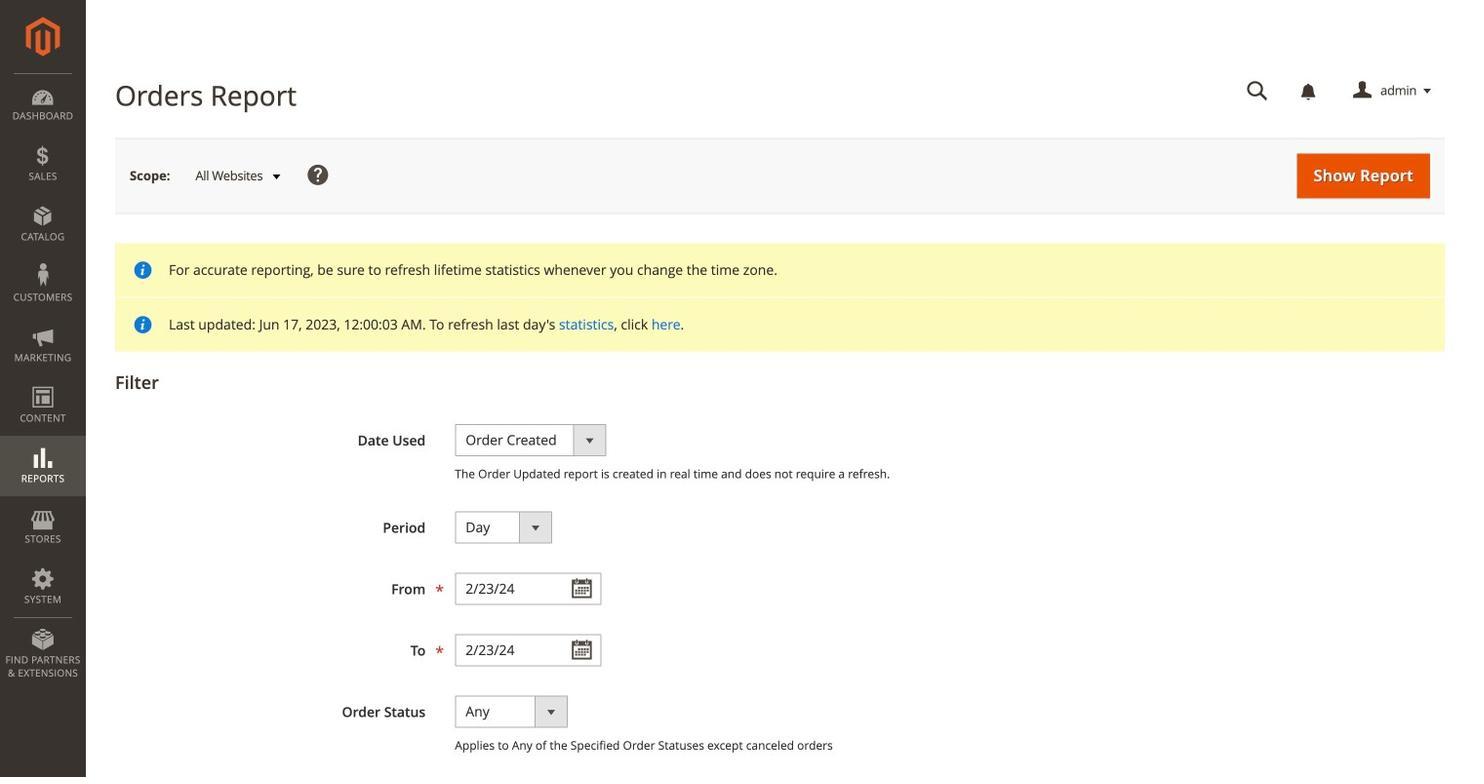 Task type: locate. For each thing, give the bounding box(es) containing it.
None text field
[[455, 634, 601, 667]]

menu bar
[[0, 73, 86, 690]]

magento admin panel image
[[26, 17, 60, 57]]

None text field
[[1233, 74, 1282, 108], [455, 573, 601, 605], [1233, 74, 1282, 108], [455, 573, 601, 605]]



